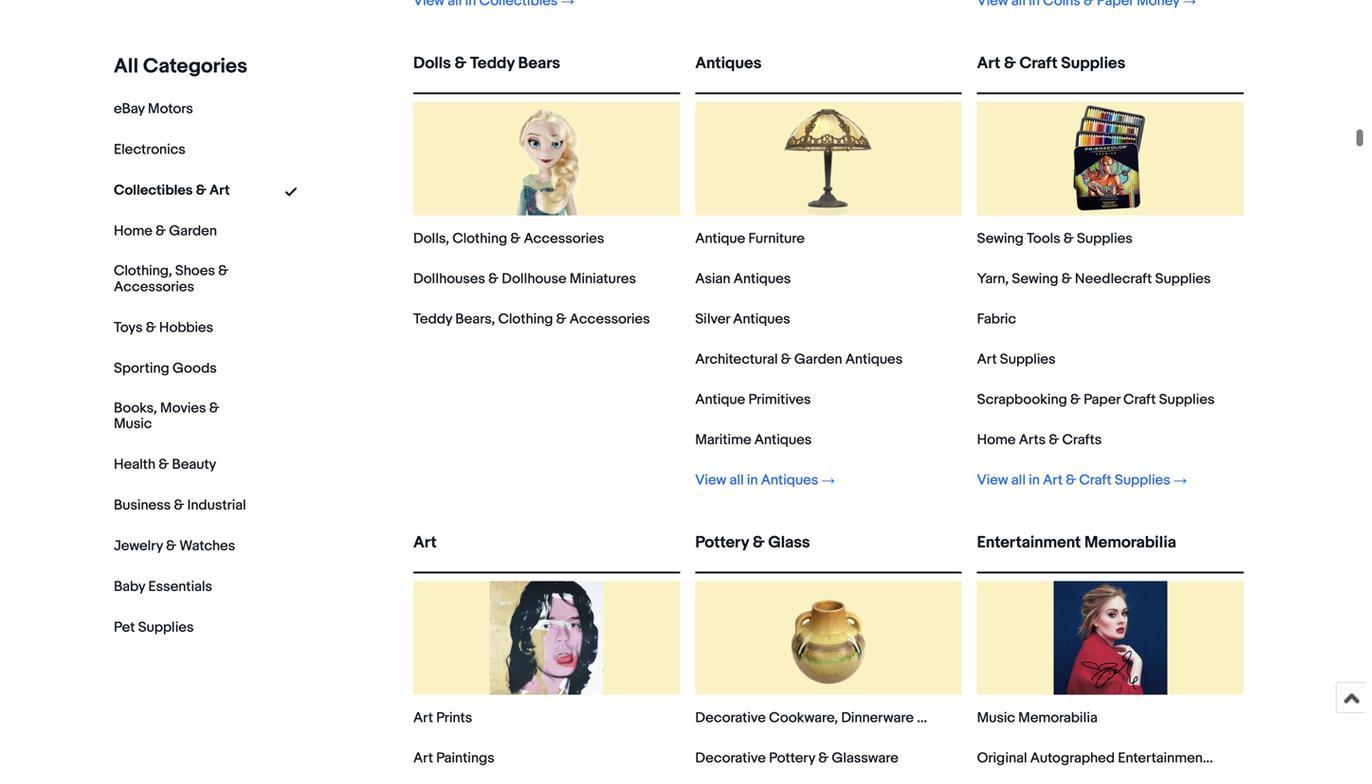 Task type: describe. For each thing, give the bounding box(es) containing it.
home arts & crafts
[[977, 432, 1102, 449]]

antiques image
[[772, 102, 885, 216]]

crafts
[[1062, 432, 1102, 449]]

serveware
[[930, 710, 998, 727]]

pet
[[114, 620, 135, 637]]

antique primitives link
[[695, 392, 811, 409]]

original
[[977, 750, 1027, 767]]

supplies inside "art & craft supplies" link
[[1061, 54, 1126, 73]]

books, movies & music
[[114, 400, 219, 433]]

antique furniture link
[[695, 230, 805, 247]]

2 vertical spatial accessories
[[569, 311, 650, 328]]

paper
[[1084, 392, 1120, 409]]

1 horizontal spatial pottery
[[769, 750, 815, 767]]

entertainment memorabilia link
[[977, 533, 1244, 568]]

pottery & glass image
[[772, 582, 885, 695]]

entertainment memorabilia image
[[1054, 582, 1167, 695]]

shoes
[[175, 263, 215, 280]]

clothing, shoes & accessories
[[114, 263, 228, 296]]

miniatures
[[570, 271, 636, 288]]

business & industrial
[[114, 497, 246, 514]]

art paintings
[[413, 750, 494, 767]]

sporting goods link
[[114, 360, 217, 377]]

silver antiques link
[[695, 311, 790, 328]]

0 horizontal spatial entertainment
[[977, 533, 1081, 553]]

antique for antique furniture
[[695, 230, 745, 247]]

sporting goods
[[114, 360, 217, 377]]

all for art & craft supplies
[[1011, 472, 1026, 489]]

autographed
[[1030, 750, 1115, 767]]

toys & hobbies link
[[114, 319, 213, 336]]

decorative for decorative cookware, dinnerware & serveware
[[695, 710, 766, 727]]

clothing,
[[114, 263, 172, 280]]

yarn,
[[977, 271, 1009, 288]]

0 vertical spatial sewing
[[977, 230, 1024, 247]]

1 vertical spatial sewing
[[1012, 271, 1058, 288]]

jewelry & watches
[[114, 538, 235, 555]]

antique primitives
[[695, 392, 811, 409]]

art & craft supplies
[[977, 54, 1126, 73]]

art supplies
[[977, 351, 1056, 368]]

arts
[[1019, 432, 1046, 449]]

art paintings link
[[413, 750, 494, 767]]

view all in antiques
[[695, 472, 819, 489]]

antiques link
[[695, 54, 962, 89]]

baby
[[114, 579, 145, 596]]

home for home & garden
[[114, 223, 152, 240]]

original autographed entertainment memorabilia link
[[977, 750, 1290, 767]]

view all in art & craft supplies
[[977, 472, 1171, 489]]

movies
[[160, 400, 206, 417]]

books, movies & music link
[[114, 400, 246, 433]]

architectural
[[695, 351, 778, 368]]

dolls & teddy bears link
[[413, 54, 680, 89]]

ebay motors
[[114, 100, 193, 118]]

music inside books, movies & music
[[114, 416, 152, 433]]

accessories for dolls, clothing & accessories
[[524, 230, 604, 247]]

music memorabilia
[[977, 710, 1098, 727]]

sewing tools & supplies
[[977, 230, 1133, 247]]

jewelry & watches link
[[114, 538, 235, 555]]

pet supplies
[[114, 620, 194, 637]]

art & craft supplies link
[[977, 54, 1244, 89]]

maritime antiques
[[695, 432, 812, 449]]

art for art & craft supplies
[[977, 54, 1000, 73]]

all
[[114, 54, 139, 79]]

music memorabilia link
[[977, 710, 1098, 727]]

architectural & garden antiques link
[[695, 351, 903, 368]]

1 horizontal spatial music
[[977, 710, 1015, 727]]

business
[[114, 497, 171, 514]]

art & craft supplies image
[[1054, 102, 1167, 216]]

dinnerware
[[841, 710, 914, 727]]

scrapbooking & paper craft supplies link
[[977, 392, 1215, 409]]

paintings
[[436, 750, 494, 767]]

asian antiques link
[[695, 271, 791, 288]]

baby essentials link
[[114, 579, 212, 596]]

all for antiques
[[729, 472, 744, 489]]

view for antiques
[[695, 472, 726, 489]]

yarn, sewing & needlecraft supplies
[[977, 271, 1211, 288]]

electronics link
[[114, 141, 186, 158]]

maritime antiques link
[[695, 432, 812, 449]]

dolls
[[413, 54, 451, 73]]

industrial
[[187, 497, 246, 514]]

memorabilia for music memorabilia
[[1018, 710, 1098, 727]]

essentials
[[148, 579, 212, 596]]

collectibles & art
[[114, 182, 230, 199]]

fabric link
[[977, 311, 1016, 328]]

sporting
[[114, 360, 169, 377]]

all categories
[[114, 54, 247, 79]]

art supplies link
[[977, 351, 1056, 368]]

health
[[114, 457, 155, 474]]

bears
[[518, 54, 560, 73]]

decorative for decorative pottery & glassware
[[695, 750, 766, 767]]

toys
[[114, 319, 143, 336]]

silver antiques
[[695, 311, 790, 328]]

health & beauty link
[[114, 457, 216, 474]]

architectural & garden antiques
[[695, 351, 903, 368]]

clothing, shoes & accessories link
[[114, 263, 246, 296]]

dolls, clothing & accessories
[[413, 230, 604, 247]]

pottery & glass link
[[695, 533, 962, 568]]

tools
[[1027, 230, 1060, 247]]

view for art & craft supplies
[[977, 472, 1008, 489]]

antique furniture
[[695, 230, 805, 247]]

motors
[[148, 100, 193, 118]]

art prints link
[[413, 710, 472, 727]]



Task type: vqa. For each thing, say whether or not it's contained in the screenshot.
Music Memorabilia's MEMORABILIA
yes



Task type: locate. For each thing, give the bounding box(es) containing it.
0 horizontal spatial pottery
[[695, 533, 749, 553]]

accessories down the miniatures
[[569, 311, 650, 328]]

2 vertical spatial memorabilia
[[1211, 750, 1290, 767]]

2 horizontal spatial craft
[[1123, 392, 1156, 409]]

1 horizontal spatial garden
[[794, 351, 842, 368]]

art link
[[413, 533, 680, 568]]

view down home arts & crafts link
[[977, 472, 1008, 489]]

pottery
[[695, 533, 749, 553], [769, 750, 815, 767]]

decorative cookware, dinnerware & serveware
[[695, 710, 998, 727]]

1 vertical spatial decorative
[[695, 750, 766, 767]]

asian antiques
[[695, 271, 791, 288]]

home & garden link
[[114, 223, 217, 240]]

1 horizontal spatial craft
[[1079, 472, 1112, 489]]

view down maritime
[[695, 472, 726, 489]]

0 vertical spatial clothing
[[452, 230, 507, 247]]

1 vertical spatial home
[[977, 432, 1016, 449]]

asian
[[695, 271, 730, 288]]

1 vertical spatial antique
[[695, 392, 745, 409]]

music up original
[[977, 710, 1015, 727]]

2 view from the left
[[977, 472, 1008, 489]]

pottery left the glass
[[695, 533, 749, 553]]

&
[[454, 54, 467, 73], [1004, 54, 1016, 73], [196, 182, 206, 199], [156, 223, 166, 240], [510, 230, 521, 247], [1064, 230, 1074, 247], [218, 263, 228, 280], [488, 271, 499, 288], [1062, 271, 1072, 288], [556, 311, 566, 328], [146, 319, 156, 336], [781, 351, 791, 368], [1070, 392, 1081, 409], [209, 400, 219, 417], [1049, 432, 1059, 449], [159, 457, 169, 474], [1066, 472, 1076, 489], [174, 497, 184, 514], [753, 533, 765, 553], [166, 538, 176, 555], [917, 710, 927, 727], [818, 750, 829, 767]]

toys & hobbies
[[114, 319, 213, 336]]

teddy left bears
[[470, 54, 515, 73]]

1 vertical spatial craft
[[1123, 392, 1156, 409]]

entertainment down view all in art & craft supplies
[[977, 533, 1081, 553]]

decorative pottery & glassware link
[[695, 750, 899, 767]]

1 antique from the top
[[695, 230, 745, 247]]

all down arts
[[1011, 472, 1026, 489]]

antique up maritime
[[695, 392, 745, 409]]

0 vertical spatial entertainment
[[977, 533, 1081, 553]]

in for antiques
[[747, 472, 758, 489]]

glass
[[768, 533, 810, 553]]

scrapbooking & paper craft supplies
[[977, 392, 1215, 409]]

art for art supplies
[[977, 351, 997, 368]]

garden for shoes
[[169, 223, 217, 240]]

dollhouses
[[413, 271, 485, 288]]

accessories up toys & hobbies 'link'
[[114, 279, 194, 296]]

antique for antique primitives
[[695, 392, 745, 409]]

needlecraft
[[1075, 271, 1152, 288]]

pottery inside the pottery & glass link
[[695, 533, 749, 553]]

& inside books, movies & music
[[209, 400, 219, 417]]

sewing up yarn,
[[977, 230, 1024, 247]]

1 vertical spatial entertainment
[[1118, 750, 1208, 767]]

dollhouses & dollhouse miniatures link
[[413, 271, 636, 288]]

0 vertical spatial antique
[[695, 230, 745, 247]]

maritime
[[695, 432, 751, 449]]

1 horizontal spatial view
[[977, 472, 1008, 489]]

1 vertical spatial accessories
[[114, 279, 194, 296]]

antique up asian
[[695, 230, 745, 247]]

decorative
[[695, 710, 766, 727], [695, 750, 766, 767]]

2 vertical spatial craft
[[1079, 472, 1112, 489]]

1 vertical spatial clothing
[[498, 311, 553, 328]]

0 horizontal spatial view
[[695, 472, 726, 489]]

0 vertical spatial accessories
[[524, 230, 604, 247]]

1 vertical spatial teddy
[[413, 311, 452, 328]]

dollhouses & dollhouse miniatures
[[413, 271, 636, 288]]

0 horizontal spatial teddy
[[413, 311, 452, 328]]

2 in from the left
[[1029, 472, 1040, 489]]

original autographed entertainment memorabilia
[[977, 750, 1290, 767]]

music up health
[[114, 416, 152, 433]]

primitives
[[748, 392, 811, 409]]

collectibles
[[114, 182, 193, 199]]

clothing down dollhouses & dollhouse miniatures
[[498, 311, 553, 328]]

in for art & craft supplies
[[1029, 472, 1040, 489]]

view all in antiques link
[[695, 472, 835, 489]]

view
[[695, 472, 726, 489], [977, 472, 1008, 489]]

0 vertical spatial music
[[114, 416, 152, 433]]

prints
[[436, 710, 472, 727]]

decorative cookware, dinnerware & serveware link
[[695, 710, 998, 727]]

0 horizontal spatial home
[[114, 223, 152, 240]]

home left arts
[[977, 432, 1016, 449]]

0 horizontal spatial in
[[747, 472, 758, 489]]

garden up primitives
[[794, 351, 842, 368]]

music
[[114, 416, 152, 433], [977, 710, 1015, 727]]

garden up shoes on the left top of page
[[169, 223, 217, 240]]

1 vertical spatial garden
[[794, 351, 842, 368]]

home up clothing,
[[114, 223, 152, 240]]

ebay motors link
[[114, 100, 193, 118]]

memorabilia for entertainment memorabilia
[[1084, 533, 1176, 553]]

accessories up dollhouse
[[524, 230, 604, 247]]

1 horizontal spatial entertainment
[[1118, 750, 1208, 767]]

glassware
[[832, 750, 899, 767]]

home & garden
[[114, 223, 217, 240]]

view all in art & craft supplies link
[[977, 472, 1187, 489]]

accessories
[[524, 230, 604, 247], [114, 279, 194, 296], [569, 311, 650, 328]]

0 vertical spatial craft
[[1020, 54, 1058, 73]]

accessories inside clothing, shoes & accessories
[[114, 279, 194, 296]]

art for art paintings
[[413, 750, 433, 767]]

0 vertical spatial home
[[114, 223, 152, 240]]

accessories for clothing, shoes & accessories
[[114, 279, 194, 296]]

electronics
[[114, 141, 186, 158]]

0 vertical spatial memorabilia
[[1084, 533, 1176, 553]]

cookware,
[[769, 710, 838, 727]]

fabric
[[977, 311, 1016, 328]]

1 all from the left
[[729, 472, 744, 489]]

1 horizontal spatial teddy
[[470, 54, 515, 73]]

1 view from the left
[[695, 472, 726, 489]]

hobbies
[[159, 319, 213, 336]]

1 horizontal spatial home
[[977, 432, 1016, 449]]

dolls,
[[413, 230, 449, 247]]

garden for primitives
[[794, 351, 842, 368]]

entertainment
[[977, 533, 1081, 553], [1118, 750, 1208, 767]]

collectibles & art link
[[114, 182, 230, 199]]

2 all from the left
[[1011, 472, 1026, 489]]

scrapbooking
[[977, 392, 1067, 409]]

2 antique from the top
[[695, 392, 745, 409]]

in down arts
[[1029, 472, 1040, 489]]

watches
[[179, 538, 235, 555]]

entertainment memorabilia
[[977, 533, 1176, 553]]

home
[[114, 223, 152, 240], [977, 432, 1016, 449]]

0 vertical spatial teddy
[[470, 54, 515, 73]]

pet supplies link
[[114, 620, 194, 637]]

silver
[[695, 311, 730, 328]]

1 horizontal spatial in
[[1029, 472, 1040, 489]]

0 horizontal spatial craft
[[1020, 54, 1058, 73]]

teddy left bears,
[[413, 311, 452, 328]]

goods
[[172, 360, 217, 377]]

0 horizontal spatial all
[[729, 472, 744, 489]]

dollhouse
[[502, 271, 567, 288]]

home arts & crafts link
[[977, 432, 1102, 449]]

& inside clothing, shoes & accessories
[[218, 263, 228, 280]]

yarn, sewing & needlecraft supplies link
[[977, 271, 1211, 288]]

entertainment right autographed
[[1118, 750, 1208, 767]]

clothing right dolls,
[[452, 230, 507, 247]]

furniture
[[748, 230, 805, 247]]

categories
[[143, 54, 247, 79]]

art prints
[[413, 710, 472, 727]]

art image
[[490, 582, 604, 695]]

0 horizontal spatial garden
[[169, 223, 217, 240]]

pottery & glass
[[695, 533, 810, 553]]

books,
[[114, 400, 157, 417]]

1 vertical spatial memorabilia
[[1018, 710, 1098, 727]]

art for art prints
[[413, 710, 433, 727]]

all down maritime
[[729, 472, 744, 489]]

health & beauty
[[114, 457, 216, 474]]

2 decorative from the top
[[695, 750, 766, 767]]

0 vertical spatial garden
[[169, 223, 217, 240]]

beauty
[[172, 457, 216, 474]]

1 horizontal spatial all
[[1011, 472, 1026, 489]]

1 vertical spatial music
[[977, 710, 1015, 727]]

art for art link
[[413, 533, 437, 553]]

0 horizontal spatial music
[[114, 416, 152, 433]]

jewelry
[[114, 538, 163, 555]]

teddy
[[470, 54, 515, 73], [413, 311, 452, 328]]

0 vertical spatial pottery
[[695, 533, 749, 553]]

1 vertical spatial pottery
[[769, 750, 815, 767]]

1 in from the left
[[747, 472, 758, 489]]

bears,
[[455, 311, 495, 328]]

decorative pottery & glassware
[[695, 750, 899, 767]]

1 decorative from the top
[[695, 710, 766, 727]]

pottery down cookware, at the bottom of the page
[[769, 750, 815, 767]]

sewing down tools
[[1012, 271, 1058, 288]]

dolls & teddy bears image
[[490, 102, 604, 216]]

home for home arts & crafts
[[977, 432, 1016, 449]]

business & industrial link
[[114, 497, 246, 514]]

in down maritime antiques
[[747, 472, 758, 489]]

0 vertical spatial decorative
[[695, 710, 766, 727]]



